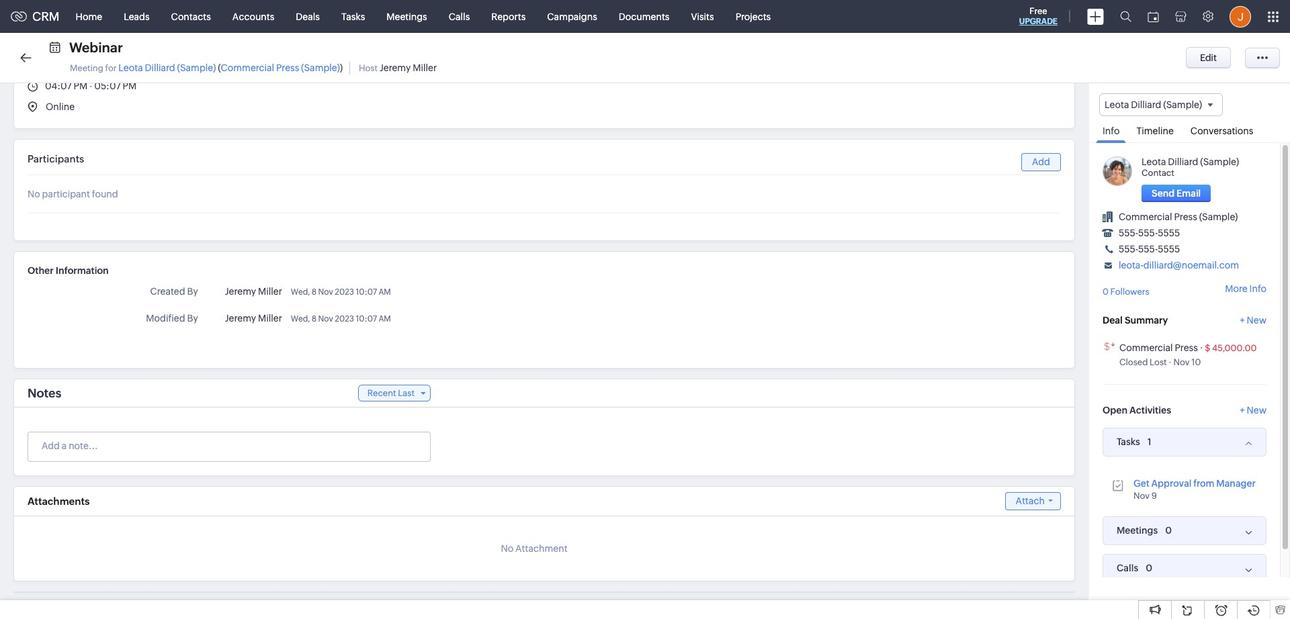 Task type: locate. For each thing, give the bounding box(es) containing it.
0 vertical spatial leota dilliard (sample) link
[[119, 63, 216, 73]]

created by
[[150, 286, 198, 297]]

attachment
[[516, 544, 568, 555]]

0 horizontal spatial leota
[[119, 63, 143, 73]]

0 vertical spatial +
[[1241, 315, 1246, 326]]

8 for modified by
[[312, 315, 317, 324]]

0 vertical spatial 10:07
[[356, 288, 377, 297]]

leota
[[119, 63, 143, 73], [1105, 100, 1130, 110], [1142, 157, 1167, 168]]

1 + new from the top
[[1241, 315, 1267, 326]]

+ new down 45,000.00
[[1241, 405, 1267, 416]]

campaigns link
[[537, 0, 608, 33]]

(sample) left (
[[177, 63, 216, 73]]

attachments
[[28, 496, 90, 508]]

get approval from manager nov 9
[[1134, 479, 1257, 501]]

add link
[[1022, 153, 1062, 171]]

1 horizontal spatial no
[[501, 544, 514, 555]]

create menu image
[[1088, 8, 1105, 25]]

1 vertical spatial +
[[1241, 405, 1246, 416]]

(sample) for leota dilliard (sample) contact
[[1201, 157, 1240, 168]]

leota dilliard (sample) link up contact
[[1142, 157, 1240, 168]]

am for modified by
[[379, 315, 391, 324]]

5555 up leota-dilliard@noemail.com link
[[1159, 244, 1181, 255]]

wed, 8 nov 2023 10:07 am for created by
[[291, 288, 391, 297]]

1 vertical spatial no
[[501, 544, 514, 555]]

Add a note... field
[[28, 440, 430, 453]]

(sample) up timeline link
[[1164, 100, 1203, 110]]

2 by from the top
[[187, 313, 198, 324]]

visits link
[[681, 0, 725, 33]]

1 vertical spatial 8
[[312, 315, 317, 324]]

tasks right deals link
[[342, 11, 365, 22]]

1 vertical spatial 555-555-5555
[[1120, 244, 1181, 255]]

recent
[[368, 389, 396, 399]]

leota inside "leota dilliard (sample) contact"
[[1142, 157, 1167, 168]]

leota up info link
[[1105, 100, 1130, 110]]

1 jeremy miller from the top
[[225, 286, 282, 297]]

dilliard inside field
[[1132, 100, 1162, 110]]

commercial down contact
[[1120, 212, 1173, 223]]

documents link
[[608, 0, 681, 33]]

0 vertical spatial 2023
[[335, 288, 354, 297]]

1 horizontal spatial 0
[[1147, 563, 1153, 574]]

1 vertical spatial wed,
[[291, 315, 310, 324]]

1 vertical spatial 2023
[[335, 315, 354, 324]]

555-555-5555 down commercial press (sample)
[[1120, 228, 1181, 239]]

2 horizontal spatial leota
[[1142, 157, 1167, 168]]

meetings down 9
[[1118, 526, 1159, 537]]

0 vertical spatial commercial press (sample) link
[[221, 63, 340, 73]]

0 vertical spatial 555-555-5555
[[1120, 228, 1181, 239]]

0 vertical spatial new
[[1248, 315, 1267, 326]]

press
[[276, 63, 299, 73], [1175, 212, 1198, 223], [1176, 343, 1199, 353]]

0 vertical spatial dilliard
[[145, 63, 175, 73]]

(sample) up dilliard@noemail.com
[[1200, 212, 1239, 223]]

1 5555 from the top
[[1159, 228, 1181, 239]]

calls
[[449, 11, 470, 22], [1118, 564, 1139, 574]]

1 vertical spatial commercial
[[1120, 212, 1173, 223]]

participants
[[28, 153, 84, 165]]

1 vertical spatial 10:07
[[356, 315, 377, 324]]

deals link
[[285, 0, 331, 33]]

dilliard
[[145, 63, 175, 73], [1132, 100, 1162, 110], [1169, 157, 1199, 168]]

1 by from the top
[[187, 286, 198, 297]]

0 horizontal spatial meetings
[[387, 11, 427, 22]]

wed, 8 nov 2023 10:07 am for modified by
[[291, 315, 391, 324]]

by right modified
[[187, 313, 198, 324]]

2 horizontal spatial dilliard
[[1169, 157, 1199, 168]]

None button
[[1187, 47, 1232, 69], [1142, 185, 1212, 203], [1187, 47, 1232, 69], [1142, 185, 1212, 203]]

0 vertical spatial no
[[28, 189, 40, 200]]

tasks left 1 on the right bottom
[[1118, 437, 1141, 448]]

no attachment
[[501, 544, 568, 555]]

0 vertical spatial 5555
[[1159, 228, 1181, 239]]

+ new down more info link in the right top of the page
[[1241, 315, 1267, 326]]

1 vertical spatial calls
[[1118, 564, 1139, 574]]

calendar image
[[1148, 11, 1160, 22]]

1 new from the top
[[1248, 315, 1267, 326]]

leota for leota dilliard (sample)
[[1105, 100, 1130, 110]]

2023
[[335, 288, 354, 297], [335, 315, 354, 324]]

search element
[[1113, 0, 1140, 33]]

dilliard inside "leota dilliard (sample) contact"
[[1169, 157, 1199, 168]]

conversations link
[[1185, 116, 1261, 143]]

1 wed, from the top
[[291, 288, 310, 297]]

0 vertical spatial am
[[379, 288, 391, 297]]

2023 for created by
[[335, 288, 354, 297]]

2 vertical spatial miller
[[258, 313, 282, 324]]

0 vertical spatial meetings
[[387, 11, 427, 22]]

0 horizontal spatial commercial press (sample) link
[[221, 63, 340, 73]]

0 horizontal spatial 0
[[1103, 287, 1109, 297]]

new inside + new link
[[1248, 315, 1267, 326]]

1 horizontal spatial ·
[[1201, 343, 1204, 353]]

manager
[[1217, 479, 1257, 489]]

by right created
[[187, 286, 198, 297]]

dilliard for leota dilliard (sample) contact
[[1169, 157, 1199, 168]]

commercial inside commercial press · $ 45,000.00 closed lost · nov 10
[[1120, 343, 1174, 353]]

1 horizontal spatial pm
[[123, 81, 137, 91]]

1 vertical spatial leota dilliard (sample) link
[[1142, 157, 1240, 168]]

1 2023 from the top
[[335, 288, 354, 297]]

1 + from the top
[[1241, 315, 1246, 326]]

leota inside field
[[1105, 100, 1130, 110]]

1 horizontal spatial leota
[[1105, 100, 1130, 110]]

0 vertical spatial ·
[[1201, 343, 1204, 353]]

2 wed, from the top
[[291, 315, 310, 324]]

0 for meetings
[[1166, 526, 1173, 536]]

campaigns
[[548, 11, 598, 22]]

press up 10 on the bottom
[[1176, 343, 1199, 353]]

1 vertical spatial leota
[[1105, 100, 1130, 110]]

meetings link
[[376, 0, 438, 33]]

commercial press (sample) link down accounts
[[221, 63, 340, 73]]

1 vertical spatial wed, 8 nov 2023 10:07 am
[[291, 315, 391, 324]]

· left $
[[1201, 343, 1204, 353]]

timeline link
[[1131, 116, 1181, 143]]

by for modified by
[[187, 313, 198, 324]]

1 am from the top
[[379, 288, 391, 297]]

leads
[[124, 11, 150, 22]]

+ new
[[1241, 315, 1267, 326], [1241, 405, 1267, 416]]

add
[[1033, 157, 1051, 167]]

new down 45,000.00
[[1248, 405, 1267, 416]]

leota dilliard (sample) link left (
[[119, 63, 216, 73]]

jeremy miller for created by
[[225, 286, 282, 297]]

0 horizontal spatial pm
[[74, 81, 88, 91]]

commercial down accounts
[[221, 63, 274, 73]]

(sample) for leota dilliard (sample)
[[1164, 100, 1203, 110]]

1 horizontal spatial meetings
[[1118, 526, 1159, 537]]

new
[[1248, 315, 1267, 326], [1248, 405, 1267, 416]]

new down more info link in the right top of the page
[[1248, 315, 1267, 326]]

(sample) down conversations
[[1201, 157, 1240, 168]]

1 vertical spatial jeremy
[[225, 286, 256, 297]]

info left timeline
[[1103, 126, 1120, 137]]

miller for created by
[[258, 286, 282, 297]]

contact
[[1142, 168, 1175, 178]]

1 vertical spatial 5555
[[1159, 244, 1181, 255]]

press for commercial press · $ 45,000.00 closed lost · nov 10
[[1176, 343, 1199, 353]]

2 am from the top
[[379, 315, 391, 324]]

2 new from the top
[[1248, 405, 1267, 416]]

by
[[187, 286, 198, 297], [187, 313, 198, 324]]

1 8 from the top
[[312, 288, 317, 297]]

dilliard up timeline link
[[1132, 100, 1162, 110]]

commercial press link
[[1120, 343, 1199, 353]]

1 vertical spatial commercial press (sample) link
[[1120, 212, 1239, 223]]

attach
[[1016, 496, 1046, 507]]

press inside commercial press · $ 45,000.00 closed lost · nov 10
[[1176, 343, 1199, 353]]

upgrade
[[1020, 17, 1058, 26]]

leota right for
[[119, 63, 143, 73]]

from
[[1194, 479, 1215, 489]]

no left participant
[[28, 189, 40, 200]]

8
[[312, 288, 317, 297], [312, 315, 317, 324]]

miller
[[413, 63, 437, 73], [258, 286, 282, 297], [258, 313, 282, 324]]

0 vertical spatial by
[[187, 286, 198, 297]]

2 10:07 from the top
[[356, 315, 377, 324]]

1 vertical spatial ·
[[1169, 358, 1172, 368]]

0 vertical spatial wed,
[[291, 288, 310, 297]]

·
[[1201, 343, 1204, 353], [1169, 358, 1172, 368]]

deal
[[1103, 315, 1123, 326]]

2 8 from the top
[[312, 315, 317, 324]]

1 horizontal spatial tasks
[[1118, 437, 1141, 448]]

info link
[[1097, 116, 1127, 143]]

1 vertical spatial dilliard
[[1132, 100, 1162, 110]]

(sample) inside field
[[1164, 100, 1203, 110]]

1
[[1148, 437, 1152, 448]]

0
[[1103, 287, 1109, 297], [1166, 526, 1173, 536], [1147, 563, 1153, 574]]

more info link
[[1226, 284, 1267, 295]]

open
[[1103, 405, 1128, 416]]

press left )
[[276, 63, 299, 73]]

2 vertical spatial jeremy
[[225, 313, 256, 324]]

2 vertical spatial dilliard
[[1169, 157, 1199, 168]]

leota for leota dilliard (sample) contact
[[1142, 157, 1167, 168]]

no left 'attachment'
[[501, 544, 514, 555]]

2 vertical spatial commercial
[[1120, 343, 1174, 353]]

1 vertical spatial jeremy miller
[[225, 313, 282, 324]]

1 horizontal spatial info
[[1250, 284, 1267, 295]]

1 wed, 8 nov 2023 10:07 am from the top
[[291, 288, 391, 297]]

reports
[[492, 11, 526, 22]]

1 vertical spatial info
[[1250, 284, 1267, 295]]

1 10:07 from the top
[[356, 288, 377, 297]]

2 vertical spatial press
[[1176, 343, 1199, 353]]

leota dilliard (sample) link
[[119, 63, 216, 73], [1142, 157, 1240, 168]]

1 vertical spatial + new
[[1241, 405, 1267, 416]]

2 2023 from the top
[[335, 315, 354, 324]]

+ down 45,000.00
[[1241, 405, 1246, 416]]

· right lost
[[1169, 358, 1172, 368]]

-
[[89, 81, 92, 91]]

1 vertical spatial by
[[187, 313, 198, 324]]

visits
[[692, 11, 715, 22]]

commercial press (sample) link up leota-dilliard@noemail.com
[[1120, 212, 1239, 223]]

activities
[[1130, 405, 1172, 416]]

pm right the 05:07
[[123, 81, 137, 91]]

jeremy
[[380, 63, 411, 73], [225, 286, 256, 297], [225, 313, 256, 324]]

5555
[[1159, 228, 1181, 239], [1159, 244, 1181, 255]]

dilliard up contact
[[1169, 157, 1199, 168]]

555-555-5555 up leota-
[[1120, 244, 1181, 255]]

leota up contact
[[1142, 157, 1167, 168]]

0 horizontal spatial no
[[28, 189, 40, 200]]

0 horizontal spatial leota dilliard (sample) link
[[119, 63, 216, 73]]

1 horizontal spatial dilliard
[[1132, 100, 1162, 110]]

info right 'more'
[[1250, 284, 1267, 295]]

2 jeremy miller from the top
[[225, 313, 282, 324]]

0 vertical spatial tasks
[[342, 11, 365, 22]]

pm left -
[[74, 81, 88, 91]]

modified by
[[146, 313, 198, 324]]

deals
[[296, 11, 320, 22]]

1 vertical spatial miller
[[258, 286, 282, 297]]

meetings up host jeremy miller
[[387, 11, 427, 22]]

2 wed, 8 nov 2023 10:07 am from the top
[[291, 315, 391, 324]]

5555 down commercial press (sample)
[[1159, 228, 1181, 239]]

0 vertical spatial jeremy miller
[[225, 286, 282, 297]]

wed, 8 nov 2023 10:07 am
[[291, 288, 391, 297], [291, 315, 391, 324]]

modified
[[146, 313, 185, 324]]

more info
[[1226, 284, 1267, 295]]

10:07 for modified by
[[356, 315, 377, 324]]

0 vertical spatial info
[[1103, 126, 1120, 137]]

1 vertical spatial new
[[1248, 405, 1267, 416]]

1 vertical spatial press
[[1175, 212, 1198, 223]]

0 vertical spatial calls
[[449, 11, 470, 22]]

2 horizontal spatial 0
[[1166, 526, 1173, 536]]

crm
[[32, 9, 60, 24]]

leota-
[[1120, 260, 1144, 271]]

0 vertical spatial + new
[[1241, 315, 1267, 326]]

2 + from the top
[[1241, 405, 1246, 416]]

2 vertical spatial 0
[[1147, 563, 1153, 574]]

commercial press (sample) link
[[221, 63, 340, 73], [1120, 212, 1239, 223]]

press up dilliard@noemail.com
[[1175, 212, 1198, 223]]

(sample) inside "leota dilliard (sample) contact"
[[1201, 157, 1240, 168]]

2 vertical spatial leota
[[1142, 157, 1167, 168]]

dilliard for leota dilliard (sample)
[[1132, 100, 1162, 110]]

dilliard right for
[[145, 63, 175, 73]]

0 vertical spatial jeremy
[[380, 63, 411, 73]]

Leota Dilliard (Sample) field
[[1100, 93, 1224, 116]]

tasks inside tasks link
[[342, 11, 365, 22]]

meeting for leota dilliard (sample) ( commercial press (sample) )
[[70, 63, 343, 73]]

no for no attachment
[[501, 544, 514, 555]]

1 vertical spatial 0
[[1166, 526, 1173, 536]]

555-555-5555
[[1120, 228, 1181, 239], [1120, 244, 1181, 255]]

0 horizontal spatial calls
[[449, 11, 470, 22]]

+ up 45,000.00
[[1241, 315, 1246, 326]]

commercial up lost
[[1120, 343, 1174, 353]]

0 horizontal spatial dilliard
[[145, 63, 175, 73]]

0 vertical spatial 8
[[312, 288, 317, 297]]

reports link
[[481, 0, 537, 33]]

commercial press · $ 45,000.00 closed lost · nov 10
[[1120, 343, 1258, 368]]

05:07
[[94, 81, 121, 91]]

no
[[28, 189, 40, 200], [501, 544, 514, 555]]

closed
[[1120, 358, 1149, 368]]

1 vertical spatial am
[[379, 315, 391, 324]]

0 horizontal spatial tasks
[[342, 11, 365, 22]]

create menu element
[[1080, 0, 1113, 33]]

lost
[[1150, 358, 1168, 368]]

pm
[[74, 81, 88, 91], [123, 81, 137, 91]]

commercial for commercial press · $ 45,000.00 closed lost · nov 10
[[1120, 343, 1174, 353]]

0 vertical spatial wed, 8 nov 2023 10:07 am
[[291, 288, 391, 297]]

0 vertical spatial commercial
[[221, 63, 274, 73]]

555-
[[1120, 228, 1139, 239], [1139, 228, 1159, 239], [1120, 244, 1139, 255], [1139, 244, 1159, 255]]



Task type: describe. For each thing, give the bounding box(es) containing it.
$
[[1206, 343, 1211, 353]]

recent last
[[368, 389, 415, 399]]

(sample) for commercial press (sample)
[[1200, 212, 1239, 223]]

+ new link
[[1241, 315, 1267, 333]]

press for commercial press (sample)
[[1175, 212, 1198, 223]]

commercial for commercial press (sample)
[[1120, 212, 1173, 223]]

0 horizontal spatial info
[[1103, 126, 1120, 137]]

1 vertical spatial tasks
[[1118, 437, 1141, 448]]

attach link
[[1006, 493, 1062, 511]]

2 + new from the top
[[1241, 405, 1267, 416]]

webinar
[[69, 40, 123, 55]]

host
[[359, 63, 378, 73]]

timeline
[[1137, 126, 1175, 137]]

online
[[46, 102, 75, 112]]

participant
[[42, 189, 90, 200]]

1 pm from the left
[[74, 81, 88, 91]]

created
[[150, 286, 185, 297]]

calls link
[[438, 0, 481, 33]]

1 555-555-5555 from the top
[[1120, 228, 1181, 239]]

no participant found
[[28, 189, 118, 200]]

by for created by
[[187, 286, 198, 297]]

deal summary
[[1103, 315, 1169, 326]]

documents
[[619, 11, 670, 22]]

10:07 for created by
[[356, 288, 377, 297]]

host jeremy miller
[[359, 63, 437, 73]]

miller for modified by
[[258, 313, 282, 324]]

leota-dilliard@noemail.com
[[1120, 260, 1240, 271]]

projects
[[736, 11, 771, 22]]

summary
[[1126, 315, 1169, 326]]

crm link
[[11, 9, 60, 24]]

open activities
[[1103, 405, 1172, 416]]

04:07
[[45, 81, 72, 91]]

wed, for created by
[[291, 288, 310, 297]]

contacts
[[171, 11, 211, 22]]

leads link
[[113, 0, 160, 33]]

get approval from manager link
[[1134, 479, 1257, 489]]

other information
[[28, 266, 109, 276]]

45,000.00
[[1213, 343, 1258, 353]]

information
[[56, 266, 109, 276]]

conversations
[[1191, 126, 1254, 137]]

0 vertical spatial press
[[276, 63, 299, 73]]

approval
[[1152, 479, 1193, 489]]

9
[[1152, 491, 1158, 501]]

8 for created by
[[312, 288, 317, 297]]

2023 for modified by
[[335, 315, 354, 324]]

leota dilliard (sample)
[[1105, 100, 1203, 110]]

dilliard@noemail.com
[[1144, 260, 1240, 271]]

accounts link
[[222, 0, 285, 33]]

more
[[1226, 284, 1248, 295]]

)
[[340, 63, 343, 73]]

for
[[105, 63, 117, 73]]

1 vertical spatial meetings
[[1118, 526, 1159, 537]]

last
[[398, 389, 415, 399]]

0 for calls
[[1147, 563, 1153, 574]]

1 horizontal spatial commercial press (sample) link
[[1120, 212, 1239, 223]]

search image
[[1121, 11, 1132, 22]]

free
[[1030, 6, 1048, 16]]

0 followers
[[1103, 287, 1150, 297]]

meeting
[[70, 63, 104, 73]]

home
[[76, 11, 102, 22]]

get
[[1134, 479, 1150, 489]]

no for no participant found
[[28, 189, 40, 200]]

projects link
[[725, 0, 782, 33]]

leota dilliard (sample) contact
[[1142, 157, 1240, 178]]

free upgrade
[[1020, 6, 1058, 26]]

notes
[[28, 387, 61, 401]]

commercial press (sample)
[[1120, 212, 1239, 223]]

followers
[[1111, 287, 1150, 297]]

profile element
[[1222, 0, 1260, 33]]

nov inside get approval from manager nov 9
[[1134, 491, 1151, 501]]

other
[[28, 266, 54, 276]]

profile image
[[1230, 6, 1252, 27]]

1 horizontal spatial calls
[[1118, 564, 1139, 574]]

jeremy for created by
[[225, 286, 256, 297]]

home link
[[65, 0, 113, 33]]

2 5555 from the top
[[1159, 244, 1181, 255]]

nov inside commercial press · $ 45,000.00 closed lost · nov 10
[[1174, 358, 1190, 368]]

(sample) left host
[[301, 63, 340, 73]]

1 horizontal spatial leota dilliard (sample) link
[[1142, 157, 1240, 168]]

wed, for modified by
[[291, 315, 310, 324]]

0 horizontal spatial ·
[[1169, 358, 1172, 368]]

0 vertical spatial 0
[[1103, 287, 1109, 297]]

0 vertical spatial leota
[[119, 63, 143, 73]]

am for created by
[[379, 288, 391, 297]]

found
[[92, 189, 118, 200]]

calls inside calls link
[[449, 11, 470, 22]]

accounts
[[233, 11, 275, 22]]

leota-dilliard@noemail.com link
[[1120, 260, 1240, 271]]

jeremy miller for modified by
[[225, 313, 282, 324]]

04:07 pm - 05:07 pm
[[45, 81, 137, 91]]

jeremy for modified by
[[225, 313, 256, 324]]

(
[[218, 63, 221, 73]]

contacts link
[[160, 0, 222, 33]]

10
[[1192, 358, 1202, 368]]

0 vertical spatial miller
[[413, 63, 437, 73]]

2 555-555-5555 from the top
[[1120, 244, 1181, 255]]

tasks link
[[331, 0, 376, 33]]

2 pm from the left
[[123, 81, 137, 91]]



Task type: vqa. For each thing, say whether or not it's contained in the screenshot.
Email Deliverability 'Email'
no



